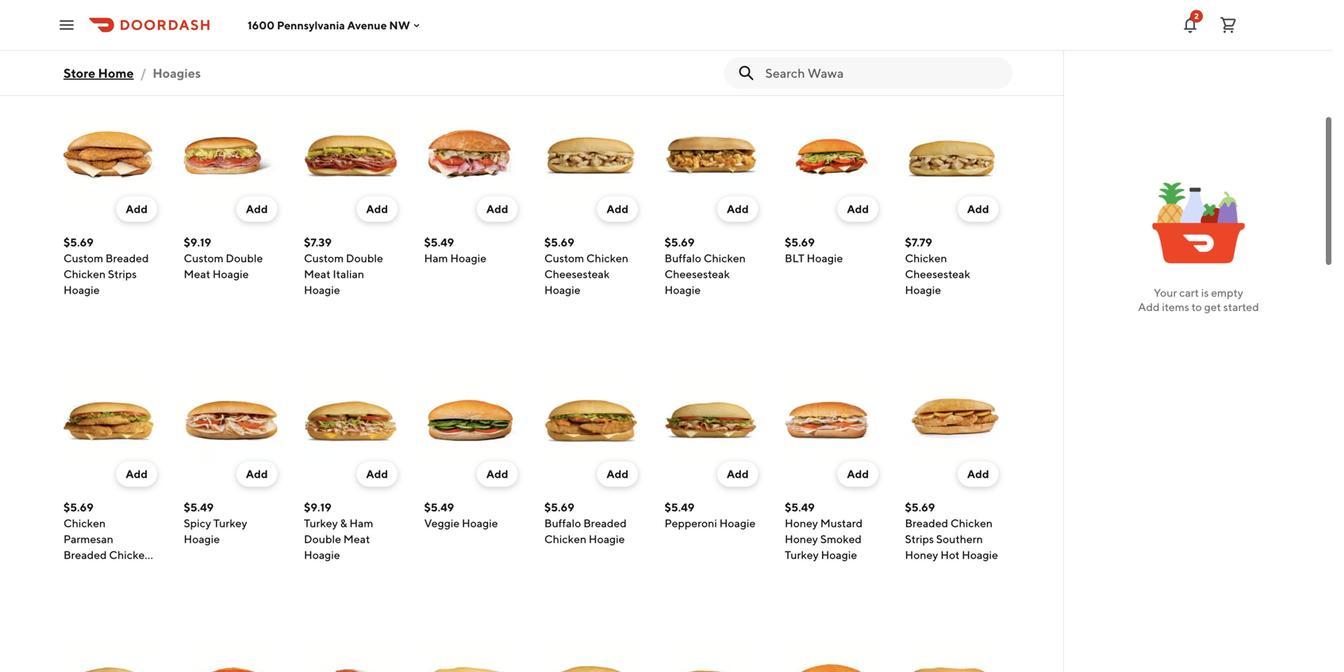 Task type: vqa. For each thing, say whether or not it's contained in the screenshot.
the W
no



Task type: locate. For each thing, give the bounding box(es) containing it.
ham
[[424, 252, 448, 265], [349, 517, 373, 530]]

cheesesteak inside $5.69 custom chicken cheesesteak hoagie
[[544, 267, 610, 281]]

blt
[[785, 252, 805, 265]]

$5.69 for $5.69 custom chicken cheesesteak hoagie
[[544, 236, 574, 249]]

hoagie inside $5.49 spicy turkey hoagie
[[184, 533, 220, 546]]

add for $5.69 buffalo chicken cheesesteak hoagie
[[727, 202, 749, 215]]

1 vertical spatial strips
[[905, 533, 934, 546]]

$5.69 for $5.69 buffalo breaded chicken hoagie
[[544, 501, 574, 514]]

buffalo
[[665, 252, 701, 265], [544, 517, 581, 530]]

breaded inside $5.69 breaded chicken strips southern honey hot hoagie
[[905, 517, 948, 530]]

$5.49 inside $5.49 ham hoagie
[[424, 236, 454, 249]]

custom double meat italian hoagie image
[[304, 109, 398, 203]]

turkey inside $5.49 spicy turkey hoagie
[[213, 517, 247, 530]]

your
[[1154, 286, 1177, 299]]

$5.69 for $5.69 buffalo chicken cheesesteak hoagie
[[665, 236, 695, 249]]

2 horizontal spatial double
[[346, 252, 383, 265]]

$7.79 chicken cheesesteak hoagie
[[905, 236, 970, 296]]

buffalo for buffalo breaded chicken hoagie
[[544, 517, 581, 530]]

buffalo inside $5.69 buffalo chicken cheesesteak hoagie
[[665, 252, 701, 265]]

is
[[1201, 286, 1209, 299]]

buffalo inside $5.69 buffalo breaded chicken hoagie
[[544, 517, 581, 530]]

0 horizontal spatial strips
[[108, 267, 137, 281]]

$7.39
[[304, 236, 332, 249]]

2
[[1194, 12, 1199, 21]]

custom for custom double meat italian hoagie
[[304, 252, 344, 265]]

hoagie inside $5.69 blt hoagie
[[807, 252, 843, 265]]

$5.49 for $5.49 ham hoagie
[[424, 236, 454, 249]]

$9.19 inside $9.19 custom double meat hoagie
[[184, 236, 211, 249]]

honey left the mustard
[[785, 517, 818, 530]]

1 vertical spatial ham
[[349, 517, 373, 530]]

0 vertical spatial ham
[[424, 252, 448, 265]]

mustard
[[820, 517, 863, 530]]

pennsylvania
[[277, 18, 345, 32]]

1 horizontal spatial ham
[[424, 252, 448, 265]]

turkey inside $9.19 turkey & ham double meat hoagie
[[304, 517, 338, 530]]

chicken parmesan breaded chicken hoagie image
[[63, 374, 157, 468]]

hoagie inside $5.69 custom breaded chicken strips hoagie
[[63, 283, 100, 296]]

turkey inside '$5.49 honey mustard honey smoked turkey hoagie'
[[785, 548, 819, 561]]

breaded inside $5.69 buffalo breaded chicken hoagie
[[583, 517, 627, 530]]

parmesan
[[63, 533, 113, 546]]

$5.49 inside the $5.49 pepperoni hoagie
[[665, 501, 695, 514]]

$5.49 inside '$5.49 honey mustard honey smoked turkey hoagie'
[[785, 501, 815, 514]]

1 horizontal spatial meat
[[304, 267, 331, 281]]

$9.19
[[184, 236, 211, 249], [304, 501, 332, 514]]

0 horizontal spatial double
[[226, 252, 263, 265]]

hoagie inside '$5.49 honey mustard honey smoked turkey hoagie'
[[821, 548, 857, 561]]

0 horizontal spatial turkey
[[213, 517, 247, 530]]

breaded
[[105, 252, 149, 265], [583, 517, 627, 530], [905, 517, 948, 530], [63, 548, 107, 561]]

$5.49 for $5.49 veggie hoagie
[[424, 501, 454, 514]]

1 vertical spatial $9.19
[[304, 501, 332, 514]]

$5.49 inside $5.49 veggie hoagie
[[424, 501, 454, 514]]

2 horizontal spatial turkey
[[785, 548, 819, 561]]

$7.39 custom double meat italian hoagie
[[304, 236, 383, 296]]

add button
[[116, 196, 157, 222], [116, 196, 157, 222], [236, 196, 277, 222], [236, 196, 277, 222], [357, 196, 398, 222], [357, 196, 398, 222], [477, 196, 518, 222], [477, 196, 518, 222], [597, 196, 638, 222], [597, 196, 638, 222], [717, 196, 758, 222], [717, 196, 758, 222], [838, 196, 879, 222], [838, 196, 879, 222], [958, 196, 999, 222], [958, 196, 999, 222], [116, 461, 157, 487], [116, 461, 157, 487], [236, 461, 277, 487], [236, 461, 277, 487], [357, 461, 398, 487], [357, 461, 398, 487], [477, 461, 518, 487], [477, 461, 518, 487], [597, 461, 638, 487], [597, 461, 638, 487], [717, 461, 758, 487], [717, 461, 758, 487], [838, 461, 879, 487], [838, 461, 879, 487], [958, 461, 999, 487], [958, 461, 999, 487]]

&
[[340, 517, 347, 530]]

cheese hoagie image
[[785, 639, 879, 672]]

$5.69 buffalo breaded chicken hoagie
[[544, 501, 627, 546]]

double inside $9.19 custom double meat hoagie
[[226, 252, 263, 265]]

1 horizontal spatial double
[[304, 533, 341, 546]]

double inside $7.39 custom double meat italian hoagie
[[346, 252, 383, 265]]

custom inside $5.69 custom chicken cheesesteak hoagie
[[544, 252, 584, 265]]

0 horizontal spatial $9.19
[[184, 236, 211, 249]]

double inside $9.19 turkey & ham double meat hoagie
[[304, 533, 341, 546]]

started
[[1223, 300, 1259, 313]]

add for $5.49 spicy turkey hoagie
[[246, 467, 268, 481]]

$5.49 for $5.49 pepperoni hoagie
[[665, 501, 695, 514]]

italian
[[333, 267, 364, 281]]

roast beef hoagie image
[[184, 639, 277, 672]]

1 vertical spatial buffalo
[[544, 517, 581, 530]]

hoagie
[[450, 252, 487, 265], [807, 252, 843, 265], [213, 267, 249, 281], [63, 283, 100, 296], [304, 283, 340, 296], [544, 283, 581, 296], [665, 283, 701, 296], [905, 283, 941, 296], [462, 517, 498, 530], [719, 517, 756, 530], [184, 533, 220, 546], [589, 533, 625, 546], [304, 548, 340, 561], [821, 548, 857, 561], [962, 548, 998, 561], [63, 564, 100, 577]]

2 vertical spatial honey
[[905, 548, 938, 561]]

1 horizontal spatial $9.19
[[304, 501, 332, 514]]

$5.69 inside $5.69 chicken parmesan breaded chicken hoagie
[[63, 501, 93, 514]]

$5.69 blt hoagie
[[785, 236, 843, 265]]

cart
[[1179, 286, 1199, 299]]

0 vertical spatial buffalo
[[665, 252, 701, 265]]

$5.69 inside $5.69 custom chicken cheesesteak hoagie
[[544, 236, 574, 249]]

southern
[[936, 533, 983, 546]]

meat inside $7.39 custom double meat italian hoagie
[[304, 267, 331, 281]]

$5.69 inside $5.69 buffalo chicken cheesesteak hoagie
[[665, 236, 695, 249]]

cheesesteak inside $5.69 buffalo chicken cheesesteak hoagie
[[665, 267, 730, 281]]

ham inside $5.49 ham hoagie
[[424, 252, 448, 265]]

add
[[126, 202, 148, 215], [246, 202, 268, 215], [366, 202, 388, 215], [486, 202, 508, 215], [607, 202, 629, 215], [727, 202, 749, 215], [847, 202, 869, 215], [967, 202, 989, 215], [1138, 300, 1160, 313], [126, 467, 148, 481], [246, 467, 268, 481], [366, 467, 388, 481], [486, 467, 508, 481], [607, 467, 629, 481], [727, 467, 749, 481], [847, 467, 869, 481], [967, 467, 989, 481]]

chicken inside $5.69 custom chicken cheesesteak hoagie
[[586, 252, 629, 265]]

chicken inside $5.69 custom breaded chicken strips hoagie
[[63, 267, 106, 281]]

0 horizontal spatial buffalo
[[544, 517, 581, 530]]

turkey
[[213, 517, 247, 530], [304, 517, 338, 530], [785, 548, 819, 561]]

chicken cheesesteak hoagie image
[[905, 109, 999, 203]]

0 vertical spatial $9.19
[[184, 236, 211, 249]]

add for $7.79 chicken cheesesteak hoagie
[[967, 202, 989, 215]]

spicy turkey hoagie image
[[184, 374, 277, 468]]

$5.69 inside $5.69 blt hoagie
[[785, 236, 815, 249]]

2 custom from the left
[[184, 252, 223, 265]]

custom breaded chicken strips hoagie image
[[63, 109, 157, 203]]

spicy
[[184, 517, 211, 530]]

1 cheesesteak from the left
[[544, 267, 610, 281]]

$5.69 inside $5.69 custom breaded chicken strips hoagie
[[63, 236, 93, 249]]

turkey & ham double meat hoagie image
[[304, 374, 398, 468]]

3 cheesesteak from the left
[[905, 267, 970, 281]]

honey inside $5.69 breaded chicken strips southern honey hot hoagie
[[905, 548, 938, 561]]

custom
[[63, 252, 103, 265], [184, 252, 223, 265], [304, 252, 344, 265], [544, 252, 584, 265]]

blt hoagie image
[[785, 109, 879, 203]]

$5.69 custom breaded chicken strips hoagie
[[63, 236, 149, 296]]

2 horizontal spatial meat
[[343, 533, 370, 546]]

honey left hot
[[905, 548, 938, 561]]

custom for custom chicken cheesesteak hoagie
[[544, 252, 584, 265]]

0 horizontal spatial meat
[[184, 267, 210, 281]]

$5.49 pepperoni hoagie
[[665, 501, 756, 530]]

4 custom from the left
[[544, 252, 584, 265]]

1 custom from the left
[[63, 252, 103, 265]]

strips
[[108, 267, 137, 281], [905, 533, 934, 546]]

$5.69 inside $5.69 breaded chicken strips southern honey hot hoagie
[[905, 501, 935, 514]]

chicken inside $5.69 breaded chicken strips southern honey hot hoagie
[[951, 517, 993, 530]]

custom chicken cheesesteak hoagie image
[[544, 109, 638, 203]]

0 horizontal spatial ham
[[349, 517, 373, 530]]

honey
[[785, 517, 818, 530], [785, 533, 818, 546], [905, 548, 938, 561]]

add for $5.49 pepperoni hoagie
[[727, 467, 749, 481]]

$5.69 custom chicken cheesesteak hoagie
[[544, 236, 629, 296]]

$5.49
[[424, 236, 454, 249], [184, 501, 214, 514], [424, 501, 454, 514], [665, 501, 695, 514], [785, 501, 815, 514]]

add for $5.69 buffalo breaded chicken hoagie
[[607, 467, 629, 481]]

cheesesteak
[[544, 267, 610, 281], [665, 267, 730, 281], [905, 267, 970, 281]]

$9.19 for $9.19 turkey & ham double meat hoagie
[[304, 501, 332, 514]]

$5.69 for $5.69 custom breaded chicken strips hoagie
[[63, 236, 93, 249]]

custom inside $7.39 custom double meat italian hoagie
[[304, 252, 344, 265]]

$5.69 chicken parmesan breaded chicken hoagie
[[63, 501, 151, 577]]

double
[[226, 252, 263, 265], [346, 252, 383, 265], [304, 533, 341, 546]]

1 horizontal spatial buffalo
[[665, 252, 701, 265]]

open menu image
[[57, 15, 76, 35]]

custom inside $9.19 custom double meat hoagie
[[184, 252, 223, 265]]

$9.19 custom double meat hoagie
[[184, 236, 263, 281]]

2 horizontal spatial cheesesteak
[[905, 267, 970, 281]]

add for $5.49 honey mustard honey smoked turkey hoagie
[[847, 467, 869, 481]]

cheesesteak for custom
[[544, 267, 610, 281]]

0 vertical spatial strips
[[108, 267, 137, 281]]

bbq breaded chicken hoagie image
[[544, 639, 638, 672]]

ham hoagie image
[[424, 109, 518, 203]]

$5.49 inside $5.49 spicy turkey hoagie
[[184, 501, 214, 514]]

chicken
[[586, 252, 629, 265], [704, 252, 746, 265], [905, 252, 947, 265], [63, 267, 106, 281], [63, 517, 106, 530], [951, 517, 993, 530], [544, 533, 587, 546], [109, 548, 151, 561]]

$5.69 inside $5.69 buffalo breaded chicken hoagie
[[544, 501, 574, 514]]

double for hoagie
[[226, 252, 263, 265]]

honey left smoked
[[785, 533, 818, 546]]

1 horizontal spatial turkey
[[304, 517, 338, 530]]

meat
[[184, 267, 210, 281], [304, 267, 331, 281], [343, 533, 370, 546]]

smoked
[[820, 533, 862, 546]]

hoagies
[[63, 58, 155, 88], [153, 65, 201, 81]]

meat inside $9.19 custom double meat hoagie
[[184, 267, 210, 281]]

1 horizontal spatial strips
[[905, 533, 934, 546]]

custom inside $5.69 custom breaded chicken strips hoagie
[[63, 252, 103, 265]]

hoagie inside $9.19 turkey & ham double meat hoagie
[[304, 548, 340, 561]]

your cart is empty add items to get started
[[1138, 286, 1259, 313]]

strips inside $5.69 custom breaded chicken strips hoagie
[[108, 267, 137, 281]]

2 cheesesteak from the left
[[665, 267, 730, 281]]

meat inside $9.19 turkey & ham double meat hoagie
[[343, 533, 370, 546]]

bbq cheesesteak hoagie image
[[424, 639, 518, 672]]

add for $5.49 veggie hoagie
[[486, 467, 508, 481]]

hoagie inside $9.19 custom double meat hoagie
[[213, 267, 249, 281]]

$9.19 inside $9.19 turkey & ham double meat hoagie
[[304, 501, 332, 514]]

add for $9.19 turkey & ham double meat hoagie
[[366, 467, 388, 481]]

$5.69
[[63, 236, 93, 249], [544, 236, 574, 249], [665, 236, 695, 249], [785, 236, 815, 249], [63, 501, 93, 514], [544, 501, 574, 514], [905, 501, 935, 514]]

0 horizontal spatial cheesesteak
[[544, 267, 610, 281]]

3 custom from the left
[[304, 252, 344, 265]]

1 horizontal spatial cheesesteak
[[665, 267, 730, 281]]



Task type: describe. For each thing, give the bounding box(es) containing it.
hot
[[941, 548, 960, 561]]

hoagie inside $5.69 custom chicken cheesesteak hoagie
[[544, 283, 581, 296]]

hoagie inside $5.49 ham hoagie
[[450, 252, 487, 265]]

add for $5.69 custom breaded chicken strips hoagie
[[126, 202, 148, 215]]

pepperoni pizza hoagie image
[[63, 639, 157, 672]]

1600
[[248, 18, 275, 32]]

to
[[1192, 300, 1202, 313]]

$5.69 for $5.69 chicken parmesan breaded chicken hoagie
[[63, 501, 93, 514]]

garlic honey smoked turkey hoagie image
[[665, 639, 758, 672]]

$5.49 for $5.49 spicy turkey hoagie
[[184, 501, 214, 514]]

hoagie inside $7.79 chicken cheesesteak hoagie
[[905, 283, 941, 296]]

veggie hoagie image
[[424, 374, 518, 468]]

breaded chicken strips southern honey hot hoagie image
[[905, 374, 999, 468]]

custom for custom breaded chicken strips hoagie
[[63, 252, 103, 265]]

breaded inside $5.69 custom breaded chicken strips hoagie
[[105, 252, 149, 265]]

$9.19 turkey & ham double meat hoagie
[[304, 501, 373, 561]]

store home link
[[63, 57, 134, 89]]

avenue
[[347, 18, 387, 32]]

notification bell image
[[1181, 15, 1200, 35]]

$5.69 for $5.69 breaded chicken strips southern honey hot hoagie
[[905, 501, 935, 514]]

hoagie inside $7.39 custom double meat italian hoagie
[[304, 283, 340, 296]]

store home / hoagies
[[63, 65, 201, 81]]

hoagie inside the $5.49 pepperoni hoagie
[[719, 517, 756, 530]]

hoagie inside $5.69 chicken parmesan breaded chicken hoagie
[[63, 564, 100, 577]]

items
[[1162, 300, 1189, 313]]

store
[[63, 65, 95, 81]]

buffalo chicken cheesesteak hoagie image
[[665, 109, 758, 203]]

cheesesteak for buffalo
[[665, 267, 730, 281]]

$7.79
[[905, 236, 932, 249]]

add inside your cart is empty add items to get started
[[1138, 300, 1160, 313]]

ham inside $9.19 turkey & ham double meat hoagie
[[349, 517, 373, 530]]

0 items, open order cart image
[[1219, 15, 1238, 35]]

get
[[1204, 300, 1221, 313]]

pepperoni hoagie image
[[665, 374, 758, 468]]

pepperoni
[[665, 517, 717, 530]]

$5.69 buffalo chicken cheesesteak hoagie
[[665, 236, 746, 296]]

1 vertical spatial honey
[[785, 533, 818, 546]]

italian no-bun hoagie image
[[304, 639, 398, 672]]

empty
[[1211, 286, 1244, 299]]

add for $7.39 custom double meat italian hoagie
[[366, 202, 388, 215]]

breaded inside $5.69 chicken parmesan breaded chicken hoagie
[[63, 548, 107, 561]]

custom for custom double meat hoagie
[[184, 252, 223, 265]]

veggie
[[424, 517, 460, 530]]

$9.19 for $9.19 custom double meat hoagie
[[184, 236, 211, 249]]

meat for hoagie
[[184, 267, 210, 281]]

hoagie inside $5.69 breaded chicken strips southern honey hot hoagie
[[962, 548, 998, 561]]

add for $5.69 blt hoagie
[[847, 202, 869, 215]]

nw
[[389, 18, 410, 32]]

add for $5.69 chicken parmesan breaded chicken hoagie
[[126, 467, 148, 481]]

strips inside $5.69 breaded chicken strips southern honey hot hoagie
[[905, 533, 934, 546]]

chicken inside $5.69 buffalo breaded chicken hoagie
[[544, 533, 587, 546]]

$5.49 spicy turkey hoagie
[[184, 501, 247, 546]]

hoagie inside $5.49 veggie hoagie
[[462, 517, 498, 530]]

$5.49 for $5.49 honey mustard honey smoked turkey hoagie
[[785, 501, 815, 514]]

$5.49 veggie hoagie
[[424, 501, 498, 530]]

add for $5.49 ham hoagie
[[486, 202, 508, 215]]

honey mustard honey smoked turkey hoagie image
[[785, 374, 879, 468]]

$5.69 breaded chicken strips southern honey hot hoagie
[[905, 501, 998, 561]]

add for $9.19 custom double meat hoagie
[[246, 202, 268, 215]]

$5.69 for $5.69 blt hoagie
[[785, 236, 815, 249]]

meat for italian
[[304, 267, 331, 281]]

$5.49 ham hoagie
[[424, 236, 487, 265]]

Search Wawa search field
[[765, 64, 1000, 82]]

bbq chicken cheesesteak hoagie image
[[905, 639, 999, 672]]

buffalo breaded chicken hoagie image
[[544, 374, 638, 468]]

chicken inside $5.69 buffalo chicken cheesesteak hoagie
[[704, 252, 746, 265]]

buffalo for buffalo chicken cheesesteak hoagie
[[665, 252, 701, 265]]

custom double meat hoagie image
[[184, 109, 277, 203]]

double for italian
[[346, 252, 383, 265]]

add for $5.69 breaded chicken strips southern honey hot hoagie
[[967, 467, 989, 481]]

1600 pennsylvania avenue nw
[[248, 18, 410, 32]]

chicken inside $7.79 chicken cheesesteak hoagie
[[905, 252, 947, 265]]

home
[[98, 65, 134, 81]]

hoagie inside $5.69 buffalo chicken cheesesteak hoagie
[[665, 283, 701, 296]]

/
[[140, 65, 146, 81]]

add for $5.69 custom chicken cheesesteak hoagie
[[607, 202, 629, 215]]

1600 pennsylvania avenue nw button
[[248, 18, 423, 32]]

hoagie inside $5.69 buffalo breaded chicken hoagie
[[589, 533, 625, 546]]

$5.49 honey mustard honey smoked turkey hoagie
[[785, 501, 863, 561]]

0 vertical spatial honey
[[785, 517, 818, 530]]



